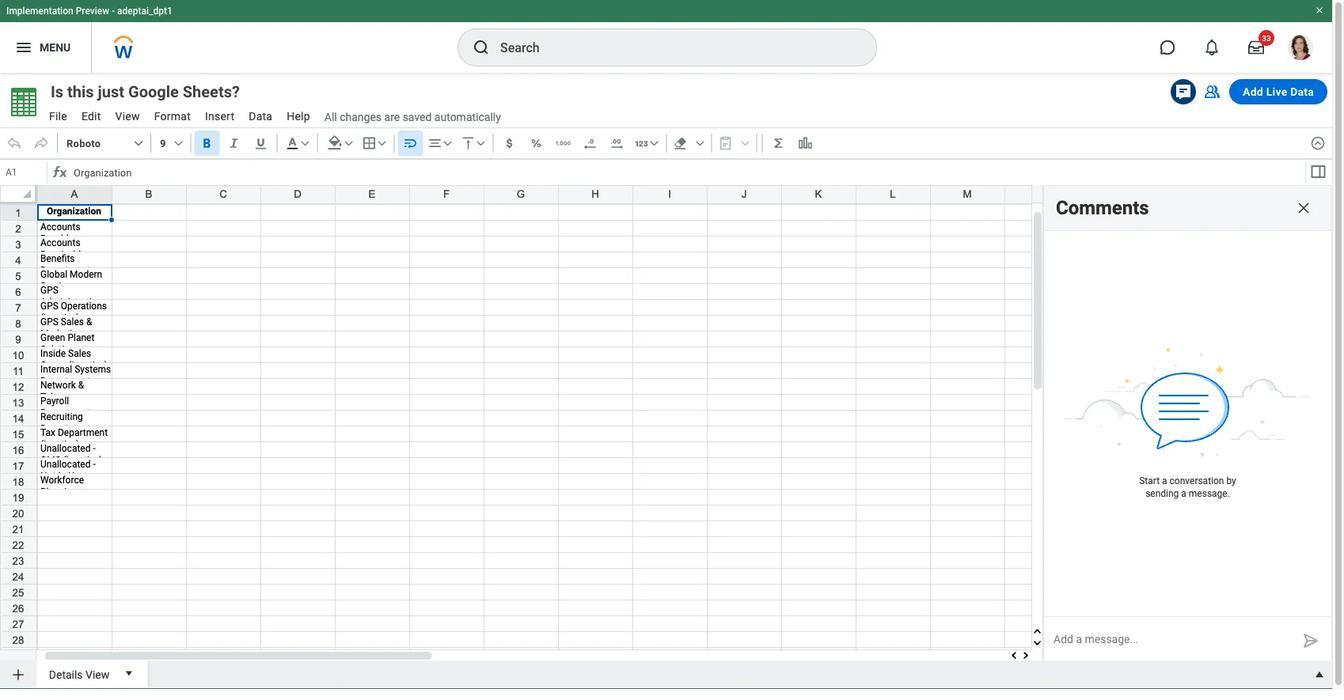 Task type: vqa. For each thing, say whether or not it's contained in the screenshot.
Live
yes



Task type: describe. For each thing, give the bounding box(es) containing it.
formula editor image
[[1309, 162, 1328, 181]]

align center image
[[427, 135, 443, 151]]

justify image
[[14, 38, 33, 57]]

help
[[287, 110, 310, 123]]

implementation preview -   adeptai_dpt1
[[6, 6, 172, 17]]

just
[[98, 82, 124, 101]]

caret up image
[[1312, 667, 1328, 683]]

5 chevron down small image from the left
[[647, 135, 663, 151]]

remove zero image
[[583, 135, 598, 151]]

saved
[[403, 111, 432, 124]]

caret down small image
[[121, 666, 136, 682]]

bold image
[[199, 135, 215, 151]]

autosum image
[[771, 135, 787, 151]]

details view button
[[43, 661, 116, 686]]

details
[[49, 669, 83, 682]]

italics image
[[226, 135, 242, 151]]

text wrap image
[[403, 135, 419, 151]]

chevron down small image for roboto
[[131, 135, 146, 151]]

by
[[1227, 476, 1237, 487]]

start
[[1140, 476, 1160, 487]]

profile logan mcneil image
[[1288, 35, 1314, 63]]

9 button
[[154, 131, 187, 156]]

sending
[[1146, 489, 1179, 500]]

percentage image
[[529, 135, 545, 151]]

3 chevron down small image from the left
[[374, 135, 390, 151]]

comments
[[1056, 197, 1149, 219]]

33 button
[[1239, 30, 1275, 65]]

1 chevron down small image from the left
[[297, 135, 313, 151]]

view inside button
[[86, 669, 109, 682]]

format
[[154, 110, 191, 123]]

-
[[112, 6, 115, 17]]

implementation
[[6, 6, 73, 17]]

send image
[[1302, 632, 1321, 651]]

edit
[[81, 110, 101, 123]]

notifications large image
[[1204, 40, 1220, 55]]

1 horizontal spatial a
[[1182, 489, 1187, 500]]

sheets?
[[183, 82, 240, 101]]

add live data
[[1243, 85, 1314, 98]]

roboto button
[[61, 131, 147, 156]]

4 chevron down small image from the left
[[473, 135, 489, 151]]

menu
[[40, 41, 71, 54]]

Add a message... text field
[[1044, 618, 1297, 662]]

all changes are saved automatically
[[324, 111, 501, 124]]

insert
[[205, 110, 235, 123]]

chevron down small image for 9
[[171, 135, 187, 151]]



Task type: locate. For each thing, give the bounding box(es) containing it.
data right live at the right of page
[[1291, 85, 1314, 98]]

chevron down small image
[[297, 135, 313, 151], [341, 135, 357, 151], [374, 135, 390, 151], [473, 135, 489, 151], [647, 135, 663, 151], [693, 135, 708, 151]]

dollar sign image
[[502, 135, 518, 151]]

close environment banner image
[[1315, 6, 1325, 15]]

data inside button
[[1291, 85, 1314, 98]]

0 vertical spatial view
[[115, 110, 140, 123]]

border all image
[[362, 135, 377, 151]]

chevron down small image inside 9 popup button
[[171, 135, 187, 151]]

start a conversation by sending a message.
[[1140, 476, 1237, 500]]

is
[[51, 82, 63, 101]]

chevron down small image inside roboto popup button
[[131, 135, 146, 151]]

eraser image
[[673, 135, 689, 151]]

1 horizontal spatial data
[[1291, 85, 1314, 98]]

a
[[1162, 476, 1168, 487], [1182, 489, 1187, 500]]

conversation
[[1170, 476, 1224, 487]]

None text field
[[2, 162, 47, 184]]

1 horizontal spatial chevron down small image
[[171, 135, 187, 151]]

chevron down small image left eraser icon
[[647, 135, 663, 151]]

are
[[384, 111, 400, 124]]

all changes are saved automatically button
[[318, 110, 501, 125]]

chevron down small image right eraser icon
[[693, 135, 708, 151]]

chevron up circle image
[[1310, 135, 1326, 151]]

chevron down small image right 9
[[171, 135, 187, 151]]

comments region
[[1044, 186, 1332, 662]]

data up underline icon
[[249, 110, 273, 123]]

chart image
[[798, 135, 814, 151]]

grid
[[0, 185, 1344, 690]]

changes
[[340, 111, 382, 124]]

automatically
[[435, 111, 501, 124]]

this
[[67, 82, 94, 101]]

align top image
[[461, 135, 476, 151]]

details view
[[49, 669, 109, 682]]

0 vertical spatial a
[[1162, 476, 1168, 487]]

0 horizontal spatial a
[[1162, 476, 1168, 487]]

menu button
[[0, 22, 91, 73]]

3 chevron down small image from the left
[[440, 135, 456, 151]]

inbox large image
[[1249, 40, 1265, 55]]

1 vertical spatial data
[[249, 110, 273, 123]]

adeptai_dpt1
[[117, 6, 172, 17]]

2 chevron down small image from the left
[[341, 135, 357, 151]]

media classroom image
[[1203, 82, 1222, 101]]

1 vertical spatial a
[[1182, 489, 1187, 500]]

data inside menus menu bar
[[249, 110, 273, 123]]

thousands comma image
[[556, 135, 571, 151]]

preview
[[76, 6, 109, 17]]

activity stream image
[[1174, 82, 1193, 101]]

chevron down small image
[[131, 135, 146, 151], [171, 135, 187, 151], [440, 135, 456, 151]]

0 horizontal spatial data
[[249, 110, 273, 123]]

1 horizontal spatial view
[[115, 110, 140, 123]]

2 horizontal spatial chevron down small image
[[440, 135, 456, 151]]

9
[[160, 137, 166, 149]]

a down conversation
[[1182, 489, 1187, 500]]

menu banner
[[0, 0, 1333, 73]]

file
[[49, 110, 67, 123]]

chevron down small image left 9
[[131, 135, 146, 151]]

0 horizontal spatial view
[[86, 669, 109, 682]]

chevron down small image left dollar sign image
[[473, 135, 489, 151]]

live
[[1267, 85, 1288, 98]]

view left caret down small image
[[86, 669, 109, 682]]

add zero image
[[609, 135, 625, 151]]

a up sending
[[1162, 476, 1168, 487]]

add footer ws image
[[10, 667, 26, 683]]

application
[[1044, 618, 1332, 662]]

all
[[324, 111, 337, 124]]

6 chevron down small image from the left
[[693, 135, 708, 151]]

1 chevron down small image from the left
[[131, 135, 146, 151]]

view down the just
[[115, 110, 140, 123]]

0 vertical spatial data
[[1291, 85, 1314, 98]]

add live data button
[[1230, 79, 1328, 105]]

google
[[128, 82, 179, 101]]

search image
[[472, 38, 491, 57]]

chevron down small image down the are
[[374, 135, 390, 151]]

is this just google sheets? button
[[43, 81, 268, 103]]

x image
[[1296, 200, 1312, 216]]

data
[[1291, 85, 1314, 98], [249, 110, 273, 123]]

menus menu bar
[[41, 105, 318, 130]]

0 horizontal spatial chevron down small image
[[131, 135, 146, 151]]

toolbar container region
[[0, 127, 1304, 159]]

view
[[115, 110, 140, 123], [86, 669, 109, 682]]

add
[[1243, 85, 1264, 98]]

chevron down small image down help at the left of page
[[297, 135, 313, 151]]

Search Workday  search field
[[500, 30, 844, 65]]

message.
[[1189, 489, 1230, 500]]

view inside menus menu bar
[[115, 110, 140, 123]]

numbers image
[[634, 135, 650, 151]]

33
[[1262, 33, 1271, 43]]

roboto
[[67, 137, 101, 149]]

2 chevron down small image from the left
[[171, 135, 187, 151]]

Formula Bar text field
[[70, 162, 1304, 184]]

fx image
[[51, 163, 70, 182]]

1 vertical spatial view
[[86, 669, 109, 682]]

is this just google sheets?
[[51, 82, 240, 101]]

chevron down small image left border all image
[[341, 135, 357, 151]]

underline image
[[253, 135, 269, 151]]

chevron down small image left align top image
[[440, 135, 456, 151]]



